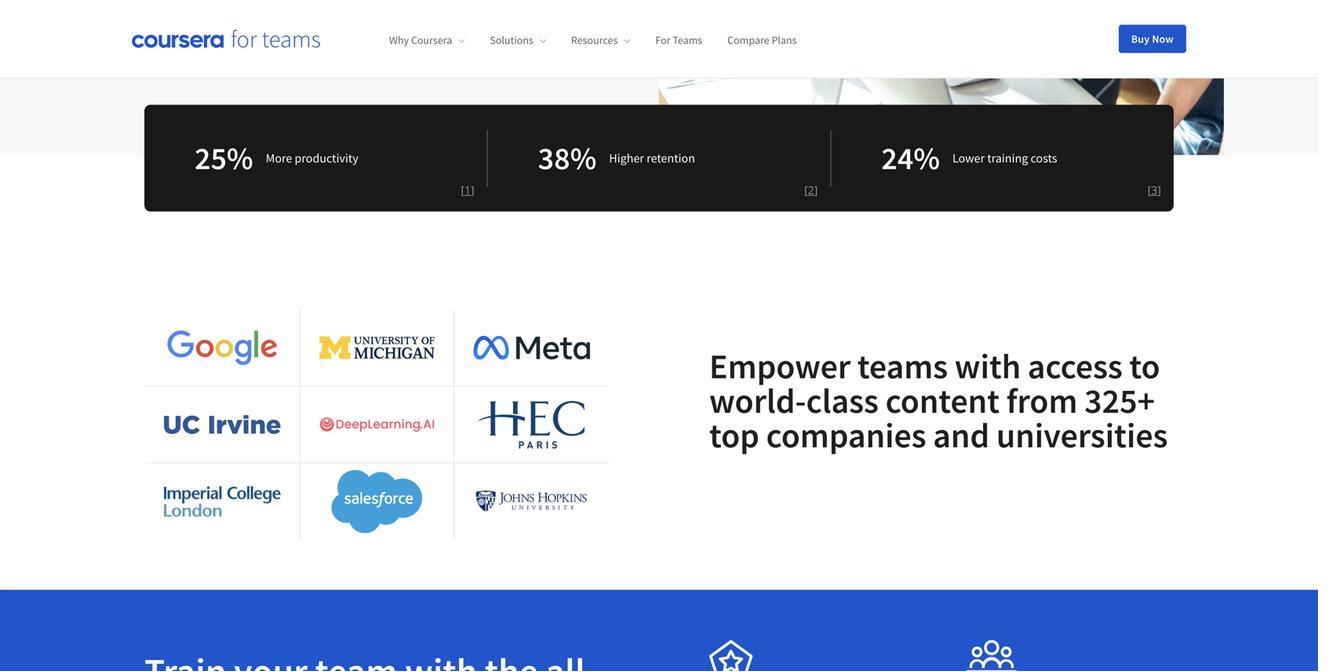 Task type: locate. For each thing, give the bounding box(es) containing it.
university of california irvine logo image
[[164, 415, 280, 434]]

access
[[1028, 344, 1123, 388]]

2 [ from the left
[[805, 183, 808, 197]]

]
[[471, 183, 475, 197], [814, 183, 818, 197], [1158, 183, 1162, 197]]

[ 3 ]
[[1148, 183, 1162, 197]]

deep learning ai image
[[319, 412, 435, 438]]

resources link
[[571, 33, 630, 47]]

costs
[[1031, 150, 1058, 166]]

team icon image
[[967, 640, 1017, 671]]

compare plans link
[[728, 33, 797, 47]]

teams
[[858, 344, 948, 388]]

2
[[808, 183, 814, 197]]

1 horizontal spatial ]
[[814, 183, 818, 197]]

google image
[[164, 329, 280, 367]]

1 [ from the left
[[461, 183, 465, 197]]

3 [ from the left
[[1148, 183, 1152, 197]]

0 horizontal spatial [
[[461, 183, 465, 197]]

2 horizontal spatial ]
[[1158, 183, 1162, 197]]

to
[[1130, 344, 1160, 388]]

higher
[[609, 150, 644, 166]]

[ 1 ]
[[461, 183, 475, 197]]

24%
[[882, 138, 940, 178]]

for
[[656, 33, 671, 47]]

teams
[[673, 33, 703, 47]]

retention
[[647, 150, 695, 166]]

1 horizontal spatial [
[[805, 183, 808, 197]]

get started link
[[144, 17, 257, 55]]

0 horizontal spatial ]
[[471, 183, 475, 197]]

content
[[886, 379, 1000, 422]]

3 ] from the left
[[1158, 183, 1162, 197]]

38%
[[538, 138, 597, 178]]

why coursera link
[[389, 33, 465, 47]]

2 ] from the left
[[814, 183, 818, 197]]

and
[[933, 413, 990, 457]]

lower training costs
[[953, 150, 1058, 166]]

for teams
[[656, 33, 703, 47]]

plans
[[772, 33, 797, 47]]

2 horizontal spatial [
[[1148, 183, 1152, 197]]

solutions link
[[490, 33, 546, 47]]

resources
[[571, 33, 618, 47]]

325+
[[1085, 379, 1155, 422]]

buy now button
[[1119, 25, 1187, 53]]

companies
[[766, 413, 927, 457]]

[
[[461, 183, 465, 197], [805, 183, 808, 197], [1148, 183, 1152, 197]]

world-
[[709, 379, 806, 422]]

1 ] from the left
[[471, 183, 475, 197]]

universities
[[997, 413, 1168, 457]]

more
[[266, 150, 292, 166]]

coursera
[[411, 33, 452, 47]]

from
[[1007, 379, 1078, 422]]

compare
[[728, 33, 770, 47]]

compare plans
[[728, 33, 797, 47]]

[ for 25%
[[461, 183, 465, 197]]



Task type: describe. For each thing, give the bounding box(es) containing it.
[ for 38%
[[805, 183, 808, 197]]

now
[[1152, 32, 1174, 46]]

why coursera
[[389, 33, 452, 47]]

solutions
[[490, 33, 534, 47]]

25%
[[195, 138, 253, 178]]

] for 38%
[[814, 183, 818, 197]]

buy now
[[1132, 32, 1174, 46]]

buy
[[1132, 32, 1150, 46]]

productivity
[[295, 150, 359, 166]]

[ for 24%
[[1148, 183, 1152, 197]]

more productivity
[[266, 150, 359, 166]]

university of michigan image
[[319, 336, 435, 359]]

training
[[988, 150, 1028, 166]]

salesforce logo image
[[332, 470, 423, 533]]

top
[[709, 413, 760, 457]]

empower teams with access to world-class content from 325+ top companies and universities
[[709, 344, 1168, 457]]

hec paris logo image
[[474, 394, 590, 455]]

johns hopkins university logo image
[[474, 489, 590, 514]]

coursera for teams image
[[132, 30, 320, 48]]

class
[[806, 379, 879, 422]]

] for 25%
[[471, 183, 475, 197]]

meta logo image
[[474, 336, 590, 359]]

get started
[[170, 28, 232, 44]]

higher retention
[[609, 150, 695, 166]]

1
[[465, 183, 471, 197]]

3
[[1152, 183, 1158, 197]]

] for 24%
[[1158, 183, 1162, 197]]

for teams link
[[656, 33, 703, 47]]

started
[[191, 28, 232, 44]]

[ 2 ]
[[805, 183, 818, 197]]

lower
[[953, 150, 985, 166]]

why
[[389, 33, 409, 47]]

empower
[[709, 344, 851, 388]]

get
[[170, 28, 189, 44]]

imperial college london image
[[164, 486, 280, 517]]

in-demand skills image
[[709, 640, 753, 671]]

with
[[955, 344, 1021, 388]]



Task type: vqa. For each thing, say whether or not it's contained in the screenshot.
PREPARE FOR AN ENTRY-LEVEL JOB AS A DATA SCIENTIST.
no



